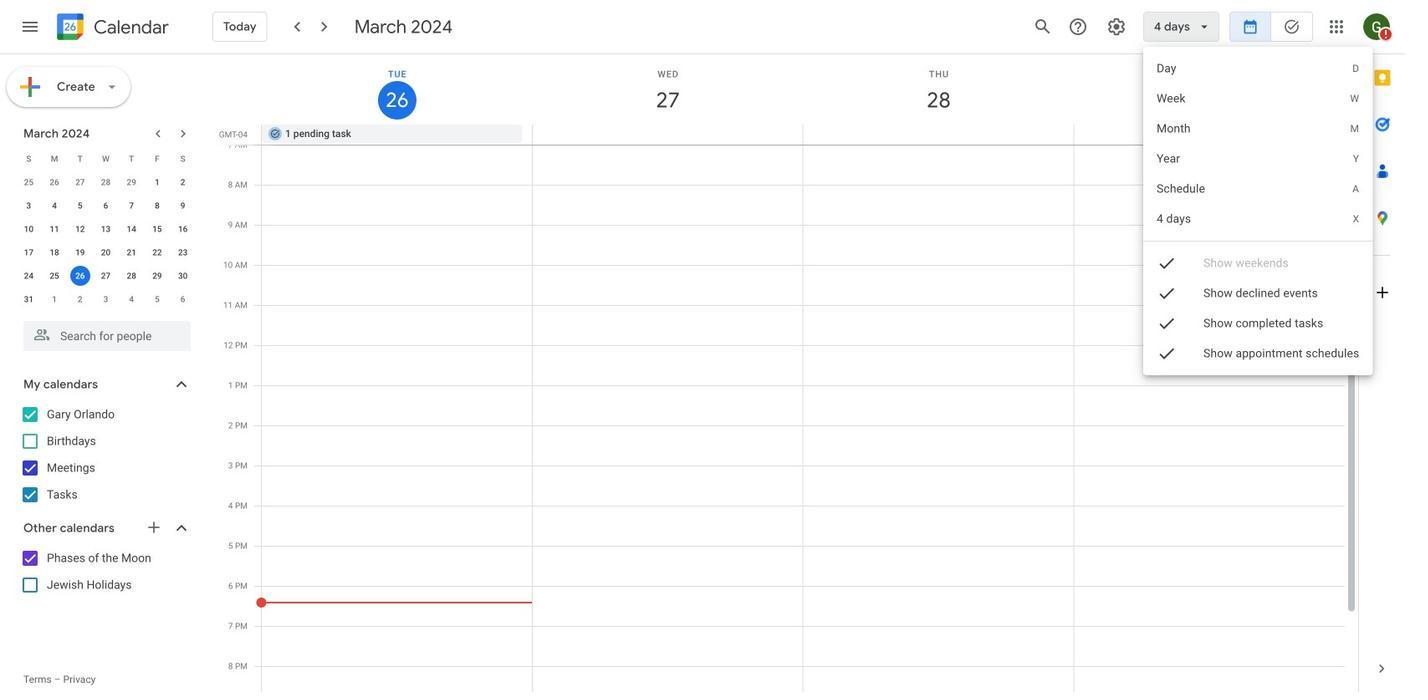 Task type: vqa. For each thing, say whether or not it's contained in the screenshot.
6 ELEMENT
yes



Task type: locate. For each thing, give the bounding box(es) containing it.
4 element
[[44, 196, 64, 216]]

february 27 element
[[70, 172, 90, 192]]

15 element
[[147, 219, 167, 239]]

24 element
[[19, 266, 39, 286]]

2 checkbox item from the top
[[1143, 279, 1373, 309]]

menu
[[1143, 47, 1373, 376]]

heading
[[90, 17, 169, 37]]

main drawer image
[[20, 17, 40, 37]]

2 menu item from the top
[[1143, 84, 1373, 114]]

5 menu item from the top
[[1143, 174, 1373, 204]]

3 checkbox item from the top
[[1143, 309, 1373, 339]]

heading inside calendar element
[[90, 17, 169, 37]]

11 element
[[44, 219, 64, 239]]

row group
[[16, 171, 196, 311]]

28 element
[[121, 266, 142, 286]]

18 element
[[44, 243, 64, 263]]

12 element
[[70, 219, 90, 239]]

menu item
[[1143, 54, 1373, 84], [1143, 84, 1373, 114], [1143, 114, 1373, 144], [1143, 144, 1373, 174], [1143, 174, 1373, 204], [1143, 204, 1373, 234]]

29 element
[[147, 266, 167, 286]]

25 element
[[44, 266, 64, 286]]

tab list
[[1359, 54, 1405, 646]]

14 element
[[121, 219, 142, 239]]

my calendars list
[[3, 402, 207, 509]]

cell
[[532, 125, 803, 145], [803, 125, 1074, 145], [1074, 125, 1344, 145], [67, 264, 93, 288]]

checkbox item
[[1143, 248, 1373, 279], [1143, 279, 1373, 309], [1143, 309, 1373, 339], [1143, 339, 1373, 369]]

february 26 element
[[44, 172, 64, 192]]

16 element
[[173, 219, 193, 239]]

6 element
[[96, 196, 116, 216]]

2 element
[[173, 172, 193, 192]]

february 29 element
[[121, 172, 142, 192]]

april 3 element
[[96, 289, 116, 309]]

february 28 element
[[96, 172, 116, 192]]

grid
[[214, 54, 1358, 693]]

None search field
[[0, 315, 207, 351]]

row
[[254, 125, 1358, 145], [16, 147, 196, 171], [16, 171, 196, 194], [16, 194, 196, 217], [16, 217, 196, 241], [16, 241, 196, 264], [16, 264, 196, 288], [16, 288, 196, 311]]

21 element
[[121, 243, 142, 263]]

cell inside march 2024 grid
[[67, 264, 93, 288]]

10 element
[[19, 219, 39, 239]]

23 element
[[173, 243, 193, 263]]

settings menu image
[[1107, 17, 1127, 37]]



Task type: describe. For each thing, give the bounding box(es) containing it.
8 element
[[147, 196, 167, 216]]

april 6 element
[[173, 289, 193, 309]]

13 element
[[96, 219, 116, 239]]

april 2 element
[[70, 289, 90, 309]]

3 element
[[19, 196, 39, 216]]

20 element
[[96, 243, 116, 263]]

6 menu item from the top
[[1143, 204, 1373, 234]]

april 4 element
[[121, 289, 142, 309]]

22 element
[[147, 243, 167, 263]]

27 element
[[96, 266, 116, 286]]

Search for people text field
[[33, 321, 181, 351]]

add other calendars image
[[146, 519, 162, 536]]

19 element
[[70, 243, 90, 263]]

4 checkbox item from the top
[[1143, 339, 1373, 369]]

march 2024 grid
[[16, 147, 196, 311]]

26, today element
[[70, 266, 90, 286]]

april 5 element
[[147, 289, 167, 309]]

30 element
[[173, 266, 193, 286]]

calendar element
[[54, 10, 169, 47]]

5 element
[[70, 196, 90, 216]]

1 menu item from the top
[[1143, 54, 1373, 84]]

1 element
[[147, 172, 167, 192]]

other calendars list
[[3, 545, 207, 599]]

31 element
[[19, 289, 39, 309]]

1 checkbox item from the top
[[1143, 248, 1373, 279]]

april 1 element
[[44, 289, 64, 309]]

3 menu item from the top
[[1143, 114, 1373, 144]]

february 25 element
[[19, 172, 39, 192]]

17 element
[[19, 243, 39, 263]]

9 element
[[173, 196, 193, 216]]

4 menu item from the top
[[1143, 144, 1373, 174]]

7 element
[[121, 196, 142, 216]]



